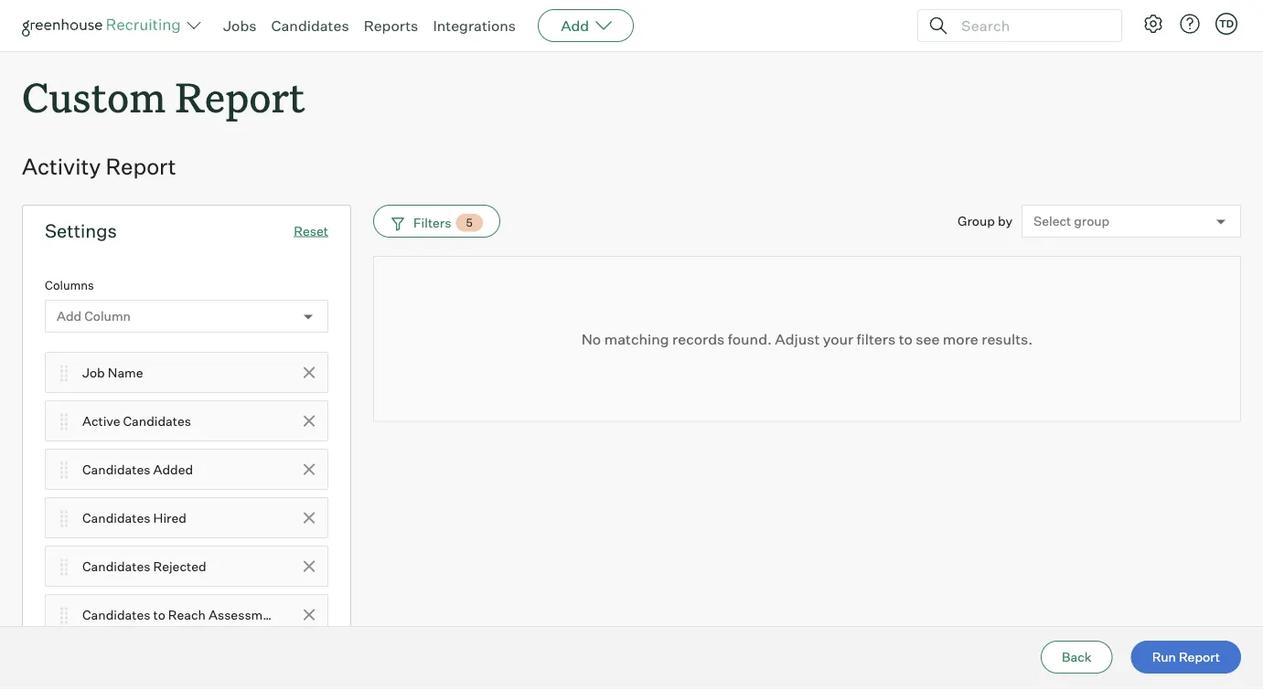 Task type: vqa. For each thing, say whether or not it's contained in the screenshot.
add column
yes



Task type: describe. For each thing, give the bounding box(es) containing it.
name
[[108, 365, 143, 381]]

matching
[[605, 330, 669, 348]]

results.
[[982, 330, 1033, 348]]

no matching records found. adjust your filters to see more results.
[[582, 330, 1033, 348]]

candidates for candidates
[[271, 16, 349, 35]]

added
[[153, 462, 193, 478]]

reset
[[294, 223, 329, 239]]

found.
[[728, 330, 772, 348]]

candidates hired
[[82, 510, 187, 526]]

greenhouse recruiting image
[[22, 15, 187, 37]]

activity
[[22, 153, 101, 180]]

group
[[1074, 214, 1110, 230]]

td button
[[1216, 13, 1238, 35]]

columns
[[45, 278, 94, 293]]

add for add
[[561, 16, 589, 35]]

records
[[673, 330, 725, 348]]

configure image
[[1143, 13, 1165, 35]]

add column
[[57, 309, 131, 325]]

your
[[823, 330, 854, 348]]

see
[[916, 330, 940, 348]]

report for run report
[[1179, 650, 1221, 666]]

1 vertical spatial to
[[153, 607, 165, 623]]

back
[[1062, 650, 1092, 666]]

column
[[84, 309, 131, 325]]

candidates to reach assessment milestone
[[82, 607, 344, 623]]

report for custom report
[[175, 70, 305, 124]]

candidates link
[[271, 16, 349, 35]]

integrations
[[433, 16, 516, 35]]

candidates up added on the left bottom
[[123, 413, 191, 429]]

rejected
[[153, 559, 206, 575]]

no
[[582, 330, 601, 348]]

candidates for candidates rejected
[[82, 559, 151, 575]]

report for activity report
[[106, 153, 176, 180]]

to inside row group
[[899, 330, 913, 348]]

more
[[943, 330, 979, 348]]

group by
[[958, 213, 1013, 229]]

active
[[82, 413, 120, 429]]

run report
[[1153, 650, 1221, 666]]

reset link
[[294, 223, 329, 239]]

select
[[1034, 214, 1072, 230]]

jobs link
[[223, 16, 257, 35]]

run
[[1153, 650, 1177, 666]]

filter image
[[389, 215, 404, 231]]

integrations link
[[433, 16, 516, 35]]

candidates for candidates hired
[[82, 510, 151, 526]]

assessment
[[209, 607, 282, 623]]

adjust
[[775, 330, 820, 348]]

td button
[[1212, 9, 1242, 38]]

group
[[958, 213, 996, 229]]



Task type: locate. For each thing, give the bounding box(es) containing it.
1 horizontal spatial add
[[561, 16, 589, 35]]

back button
[[1041, 641, 1113, 674]]

report inside button
[[1179, 650, 1221, 666]]

0 horizontal spatial to
[[153, 607, 165, 623]]

job name
[[82, 365, 143, 381]]

run report button
[[1132, 641, 1242, 674]]

candidates down candidates hired
[[82, 559, 151, 575]]

0 vertical spatial to
[[899, 330, 913, 348]]

report down jobs
[[175, 70, 305, 124]]

0 vertical spatial add
[[561, 16, 589, 35]]

to
[[899, 330, 913, 348], [153, 607, 165, 623]]

jobs
[[223, 16, 257, 35]]

add
[[561, 16, 589, 35], [57, 309, 82, 325]]

to left see
[[899, 330, 913, 348]]

candidates
[[271, 16, 349, 35], [123, 413, 191, 429], [82, 462, 151, 478], [82, 510, 151, 526], [82, 559, 151, 575], [82, 607, 151, 623]]

activity report
[[22, 153, 176, 180]]

2 vertical spatial report
[[1179, 650, 1221, 666]]

1 horizontal spatial to
[[899, 330, 913, 348]]

active candidates
[[82, 413, 191, 429]]

settings
[[45, 220, 117, 243]]

add button
[[538, 9, 634, 42]]

0 horizontal spatial add
[[57, 309, 82, 325]]

by
[[998, 213, 1013, 229]]

to left reach
[[153, 607, 165, 623]]

report right run
[[1179, 650, 1221, 666]]

candidates rejected
[[82, 559, 206, 575]]

no matching records found. adjust your filters to see more results. row group
[[373, 256, 1242, 422]]

report down custom report
[[106, 153, 176, 180]]

reach
[[168, 607, 206, 623]]

report
[[175, 70, 305, 124], [106, 153, 176, 180], [1179, 650, 1221, 666]]

0 vertical spatial report
[[175, 70, 305, 124]]

Search text field
[[957, 12, 1105, 39]]

job
[[82, 365, 105, 381]]

candidates down active at bottom
[[82, 462, 151, 478]]

custom
[[22, 70, 166, 124]]

candidates added
[[82, 462, 193, 478]]

candidates down candidates rejected
[[82, 607, 151, 623]]

select group
[[1034, 214, 1110, 230]]

td
[[1220, 17, 1235, 30]]

hired
[[153, 510, 187, 526]]

reports
[[364, 16, 419, 35]]

add for add column
[[57, 309, 82, 325]]

1 vertical spatial report
[[106, 153, 176, 180]]

candidates right jobs link
[[271, 16, 349, 35]]

candidates down candidates added
[[82, 510, 151, 526]]

5
[[466, 216, 473, 230]]

filters
[[857, 330, 896, 348]]

reports link
[[364, 16, 419, 35]]

custom report
[[22, 70, 305, 124]]

add inside popup button
[[561, 16, 589, 35]]

filters
[[414, 215, 452, 231]]

candidates for candidates to reach assessment milestone
[[82, 607, 151, 623]]

milestone
[[285, 607, 344, 623]]

1 vertical spatial add
[[57, 309, 82, 325]]

candidates for candidates added
[[82, 462, 151, 478]]



